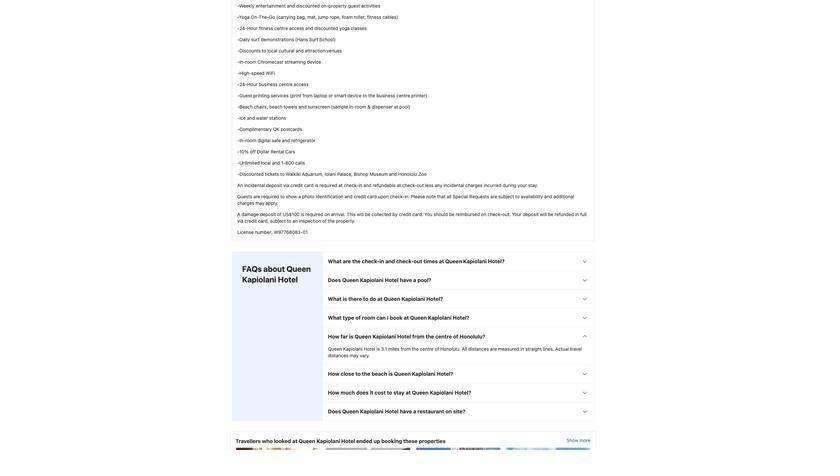 Task type: describe. For each thing, give the bounding box(es) containing it.
inspection
[[299, 218, 321, 224]]

postcards
[[281, 126, 302, 132]]

mat,
[[308, 14, 317, 20]]

of left the us$100
[[277, 211, 282, 217]]

via inside a damage deposit of us$100 is required on arrival. this will be collected by credit card. you should be reimbursed on check-out. your deposit will be refunded in full via credit card, subject to an inspection of the property.
[[237, 218, 243, 224]]

at right do
[[378, 296, 383, 302]]

lines.
[[543, 346, 555, 352]]

that
[[437, 194, 446, 199]]

bag,
[[297, 14, 306, 20]]

hotel inside queen kapiolani hotel is 3.1 miles from the centre of honolulu. all distances are measured in straight lines. actual travel distances may vary.
[[364, 346, 375, 352]]

1 vertical spatial distances
[[328, 353, 349, 358]]

a
[[237, 211, 241, 217]]

0 vertical spatial required
[[320, 182, 337, 188]]

off
[[250, 149, 256, 154]]

please
[[411, 194, 425, 199]]

2 will from the left
[[540, 211, 547, 217]]

0 vertical spatial distances
[[469, 346, 489, 352]]

and up (carrying
[[287, 3, 295, 9]]

and down mat,
[[305, 25, 313, 31]]

up
[[374, 438, 380, 444]]

1 vertical spatial device
[[348, 93, 362, 98]]

0 vertical spatial out
[[417, 182, 424, 188]]

room up 'off'
[[246, 138, 257, 143]]

hotel up miles
[[398, 334, 411, 340]]

required inside guests are required to show a photo identification and credit card upon check-in. please note that all special requests are subject to availability and additional charges may apply.
[[262, 194, 279, 199]]

0 vertical spatial device
[[307, 59, 321, 65]]

travellers who looked at queen kapiolani hotel ended up booking these properties
[[236, 438, 446, 444]]

a for photo
[[299, 194, 301, 199]]

centre up services on the left of page
[[279, 81, 293, 87]]

palace,
[[337, 171, 353, 177]]

site?
[[453, 408, 466, 414]]

queen right do
[[384, 296, 401, 302]]

how much does it cost to stay at queen kapiolani hotel? button
[[323, 383, 595, 402]]

at right the times
[[439, 258, 444, 264]]

show
[[567, 438, 579, 443]]

check- left the times
[[396, 258, 414, 264]]

and down (hans
[[296, 48, 304, 53]]

what are the check-in and check-out times at queen kapiolani hotel?
[[328, 258, 505, 264]]

what for what is there to do at queen kapiolani hotel?
[[328, 296, 342, 302]]

-24-hour fitness centre access and discounted yoga classes
[[237, 25, 367, 31]]

requests
[[470, 194, 490, 199]]

a for restaurant
[[413, 408, 416, 414]]

0 horizontal spatial card
[[304, 182, 314, 188]]

centre up demonstrations
[[274, 25, 288, 31]]

room inside dropdown button
[[362, 315, 376, 321]]

at right looked on the left
[[293, 438, 298, 444]]

more
[[580, 438, 591, 443]]

much
[[341, 390, 355, 396]]

show more link
[[567, 437, 591, 445]]

- for -unlimited local and 1-800 calls
[[237, 160, 240, 166]]

activities
[[362, 3, 381, 9]]

property.
[[336, 218, 355, 224]]

- for -24-hour business centre access
[[237, 81, 240, 87]]

and down bishop
[[364, 182, 372, 188]]

cost
[[375, 390, 386, 396]]

and left 1-
[[272, 160, 280, 166]]

check- down palace,
[[344, 182, 359, 188]]

guest
[[348, 3, 360, 9]]

deposit right the your
[[523, 211, 539, 217]]

centre inside dropdown button
[[436, 334, 452, 340]]

all
[[462, 346, 467, 352]]

-complimentary qk postcards
[[237, 126, 302, 132]]

cables)
[[383, 14, 398, 20]]

to left the show
[[281, 194, 285, 199]]

at down palace,
[[339, 182, 343, 188]]

0 horizontal spatial beach
[[269, 104, 283, 110]]

upon
[[378, 194, 389, 199]]

hotel? inside the what type of room can i book at queen kapiolani hotel? dropdown button
[[453, 315, 470, 321]]

classes
[[351, 25, 367, 31]]

2 be from the left
[[449, 211, 455, 217]]

queen up does queen kapiolani hotel have a pool? dropdown button
[[446, 258, 462, 264]]

pool)
[[400, 104, 411, 110]]

credit down waikiki
[[291, 182, 303, 188]]

to down your at the right
[[516, 194, 520, 199]]

what is there to do at queen kapiolani hotel?
[[328, 296, 443, 302]]

the inside how close to the beach is queen kapiolani hotel? dropdown button
[[362, 371, 371, 377]]

and right towels
[[299, 104, 307, 110]]

high-
[[240, 70, 252, 76]]

bishop
[[354, 171, 369, 177]]

in inside what are the check-in and check-out times at queen kapiolani hotel? dropdown button
[[380, 258, 384, 264]]

in- for -in-room digital safe and refrigerator
[[240, 138, 246, 143]]

of right inspection
[[323, 218, 327, 224]]

&
[[368, 104, 371, 110]]

beach inside dropdown button
[[372, 371, 388, 377]]

how for how close to the beach is queen kapiolani hotel?
[[328, 371, 340, 377]]

does queen kapiolani hotel have a restaurant on site?
[[328, 408, 466, 414]]

printer)
[[412, 93, 427, 98]]

refrigerator
[[291, 138, 316, 143]]

have for pool?
[[400, 277, 412, 283]]

is inside queen kapiolani hotel is 3.1 miles from the centre of honolulu. all distances are measured in straight lines. actual travel distances may vary.
[[377, 346, 380, 352]]

of inside how far is queen kapiolani hotel from the centre of honolulu? dropdown button
[[453, 334, 459, 340]]

deposit for of
[[260, 211, 276, 217]]

in inside a damage deposit of us$100 is required on arrival. this will be collected by credit card. you should be reimbursed on check-out. your deposit will be refunded in full via credit card, subject to an inspection of the property.
[[576, 211, 579, 217]]

pool?
[[418, 277, 432, 283]]

travel
[[570, 346, 582, 352]]

are inside queen kapiolani hotel is 3.1 miles from the centre of honolulu. all distances are measured in straight lines. actual travel distances may vary.
[[490, 346, 497, 352]]

is down aquarium,
[[315, 182, 318, 188]]

properties
[[419, 438, 446, 444]]

- for -in-room digital safe and refrigerator
[[237, 138, 240, 143]]

01
[[303, 229, 308, 235]]

jump
[[318, 14, 329, 20]]

1 will from the left
[[357, 211, 364, 217]]

-24-hour business centre access
[[237, 81, 309, 87]]

centre up pool)
[[397, 93, 410, 98]]

apply.
[[266, 200, 278, 206]]

weekly
[[239, 3, 255, 9]]

show
[[286, 194, 297, 199]]

and right ice
[[247, 115, 255, 121]]

- for -daily surf demonstrations (hans surf school)
[[237, 37, 240, 42]]

is right far
[[349, 334, 354, 340]]

- for -yoga on-the-go (carrying bag, mat, jump rope, foam roller, fitness cables)
[[237, 14, 239, 20]]

- for -discounts to local cultural and attraction venues
[[237, 48, 240, 53]]

hour for business
[[247, 81, 258, 87]]

daily
[[240, 37, 250, 42]]

- for -high-speed wifi
[[237, 70, 240, 76]]

hotel down stay on the left of the page
[[385, 408, 399, 414]]

water
[[256, 115, 268, 121]]

1 horizontal spatial charges
[[466, 182, 483, 188]]

iolani
[[325, 171, 336, 177]]

- for -discounted tickets to waikiki aquarium, iolani palace, bishop museum and honolulu zoo
[[237, 171, 240, 177]]

3.1
[[381, 346, 387, 352]]

queen down much
[[342, 408, 359, 414]]

800
[[286, 160, 294, 166]]

the-
[[259, 14, 269, 20]]

tickets
[[265, 171, 279, 177]]

straight
[[526, 346, 542, 352]]

discounted
[[240, 171, 264, 177]]

1 vertical spatial local
[[261, 160, 271, 166]]

what for what type of room can i book at queen kapiolani hotel?
[[328, 315, 342, 321]]

kapiolani inside dropdown button
[[428, 315, 452, 321]]

deposit for via
[[266, 182, 282, 188]]

-ice and water stations
[[237, 115, 286, 121]]

queen kapiolani hotel is 3.1 miles from the centre of honolulu. all distances are measured in straight lines. actual travel distances may vary.
[[328, 346, 582, 358]]

- for -weekly entertainment and discounted on-property guest activities
[[237, 3, 239, 9]]

times
[[424, 258, 438, 264]]

availability
[[521, 194, 543, 199]]

queen right far
[[355, 334, 371, 340]]

how for how much does it cost to stay at queen kapiolani hotel?
[[328, 390, 340, 396]]

refunded
[[555, 211, 574, 217]]

restaurant
[[418, 408, 445, 414]]

hotel? inside how close to the beach is queen kapiolani hotel? dropdown button
[[437, 371, 454, 377]]

the inside what are the check-in and check-out times at queen kapiolani hotel? dropdown button
[[352, 258, 361, 264]]

what are the check-in and check-out times at queen kapiolani hotel? button
[[323, 252, 595, 271]]

required inside a damage deposit of us$100 is required on arrival. this will be collected by credit card. you should be reimbursed on check-out. your deposit will be refunded in full via credit card, subject to an inspection of the property.
[[306, 211, 323, 217]]

from for hotel
[[401, 346, 411, 352]]

have for restaurant
[[400, 408, 412, 414]]

hotel left ended
[[342, 438, 355, 444]]

attraction
[[305, 48, 326, 53]]

booking
[[382, 438, 402, 444]]

credit inside guests are required to show a photo identification and credit card upon check-in. please note that all special requests are subject to availability and additional charges may apply.
[[354, 194, 366, 199]]

faqs
[[242, 264, 262, 274]]

does queen kapiolani hotel have a pool?
[[328, 277, 432, 283]]

- for -in-room chromecast streaming device
[[237, 59, 240, 65]]

digital
[[258, 138, 271, 143]]

entertainment
[[256, 3, 286, 9]]

the inside a damage deposit of us$100 is required on arrival. this will be collected by credit card. you should be reimbursed on check-out. your deposit will be refunded in full via credit card, subject to an inspection of the property.
[[328, 218, 335, 224]]

hotel up what is there to do at queen kapiolani hotel?
[[385, 277, 399, 283]]

full
[[581, 211, 587, 217]]

during
[[503, 182, 517, 188]]

at down honolulu
[[397, 182, 401, 188]]

yoga
[[239, 14, 250, 20]]

cultural
[[279, 48, 295, 53]]

on-
[[251, 14, 259, 20]]

is left the there at the bottom left
[[343, 296, 347, 302]]

how for how far is queen kapiolani hotel from the centre of honolulu?
[[328, 334, 340, 340]]

stay
[[394, 390, 405, 396]]

-10% off dollar rental cars
[[237, 149, 295, 154]]

faqs about queen kapiolani hotel
[[242, 264, 311, 284]]

in down bishop
[[359, 182, 363, 188]]

1 incidental from the left
[[244, 182, 265, 188]]

to inside a damage deposit of us$100 is required on arrival. this will be collected by credit card. you should be reimbursed on check-out. your deposit will be refunded in full via credit card, subject to an inspection of the property.
[[287, 218, 292, 224]]

0 vertical spatial discounted
[[296, 3, 320, 9]]

at right stay on the left of the page
[[406, 390, 411, 396]]

does for does queen kapiolani hotel have a restaurant on site?
[[328, 408, 341, 414]]

show more
[[567, 438, 591, 443]]

towels
[[284, 104, 298, 110]]



Task type: vqa. For each thing, say whether or not it's contained in the screenshot.
up
yes



Task type: locate. For each thing, give the bounding box(es) containing it.
1 vertical spatial card
[[368, 194, 377, 199]]

how inside how far is queen kapiolani hotel from the centre of honolulu? dropdown button
[[328, 334, 340, 340]]

queen right looked on the left
[[299, 438, 315, 444]]

is inside a damage deposit of us$100 is required on arrival. this will be collected by credit card. you should be reimbursed on check-out. your deposit will be refunded in full via credit card, subject to an inspection of the property.
[[301, 211, 304, 217]]

1 vertical spatial fitness
[[259, 25, 273, 31]]

local down -10% off dollar rental cars
[[261, 160, 271, 166]]

credit right by
[[399, 211, 411, 217]]

0 horizontal spatial may
[[256, 200, 265, 206]]

your
[[512, 211, 522, 217]]

2 horizontal spatial on
[[481, 211, 487, 217]]

- for -ice and water stations
[[237, 115, 240, 121]]

in- for -in-room chromecast streaming device
[[240, 59, 246, 65]]

to inside how close to the beach is queen kapiolani hotel? dropdown button
[[356, 371, 361, 377]]

out.
[[503, 211, 511, 217]]

qk
[[273, 126, 280, 132]]

2 24- from the top
[[240, 81, 247, 87]]

business up dispenser
[[377, 93, 396, 98]]

1 - from the top
[[237, 3, 239, 9]]

have
[[400, 277, 412, 283], [400, 408, 412, 414]]

- for -guest printing services (print from laptop or smart device to the business centre printer)
[[237, 93, 240, 98]]

- for -24-hour fitness centre access and discounted yoga classes
[[237, 25, 240, 31]]

- up ice
[[237, 104, 240, 110]]

does queen kapiolani hotel have a restaurant on site? button
[[323, 402, 595, 421]]

- left speed
[[237, 70, 240, 76]]

are inside what are the check-in and check-out times at queen kapiolani hotel? dropdown button
[[343, 258, 351, 264]]

2 horizontal spatial be
[[548, 211, 554, 217]]

and up does queen kapiolani hotel have a pool?
[[386, 258, 395, 264]]

guests
[[237, 194, 252, 199]]

is left 3.1 at the bottom left of page
[[377, 346, 380, 352]]

check- up does queen kapiolani hotel have a pool?
[[362, 258, 380, 264]]

number:
[[255, 229, 273, 235]]

have left pool?
[[400, 277, 412, 283]]

- down beach
[[237, 115, 240, 121]]

beach up cost
[[372, 371, 388, 377]]

10 - from the top
[[237, 104, 240, 110]]

discounted up mat,
[[296, 3, 320, 9]]

queen up how much does it cost to stay at queen kapiolani hotel?
[[394, 371, 411, 377]]

0 horizontal spatial via
[[237, 218, 243, 224]]

or
[[329, 93, 333, 98]]

kapiolani inside faqs about queen kapiolani hotel
[[242, 275, 276, 284]]

device up the in-
[[348, 93, 362, 98]]

16 - from the top
[[237, 171, 240, 177]]

hour down on-
[[247, 25, 258, 31]]

0 vertical spatial hour
[[247, 25, 258, 31]]

on for site?
[[446, 408, 452, 414]]

-yoga on-the-go (carrying bag, mat, jump rope, foam roller, fitness cables)
[[237, 14, 398, 20]]

a for pool?
[[413, 277, 416, 283]]

1 vertical spatial subject
[[270, 218, 286, 224]]

check-
[[344, 182, 359, 188], [403, 182, 417, 188], [390, 194, 405, 199], [488, 211, 503, 217], [362, 258, 380, 264], [396, 258, 414, 264]]

- for -10% off dollar rental cars
[[237, 149, 240, 154]]

surf
[[251, 37, 260, 42]]

3 how from the top
[[328, 390, 340, 396]]

3 what from the top
[[328, 315, 342, 321]]

1 vertical spatial beach
[[372, 371, 388, 377]]

2 have from the top
[[400, 408, 412, 414]]

1 vertical spatial how
[[328, 371, 340, 377]]

check- inside a damage deposit of us$100 is required on arrival. this will be collected by credit card. you should be reimbursed on check-out. your deposit will be refunded in full via credit card, subject to an inspection of the property.
[[488, 211, 503, 217]]

1 vertical spatial business
[[377, 93, 396, 98]]

1 vertical spatial have
[[400, 408, 412, 414]]

arrival.
[[331, 211, 346, 217]]

0 horizontal spatial incidental
[[244, 182, 265, 188]]

does for does queen kapiolani hotel have a pool?
[[328, 277, 341, 283]]

10%
[[240, 149, 249, 154]]

can
[[377, 315, 386, 321]]

0 vertical spatial have
[[400, 277, 412, 283]]

out inside what are the check-in and check-out times at queen kapiolani hotel? dropdown button
[[414, 258, 423, 264]]

centre inside queen kapiolani hotel is 3.1 miles from the centre of honolulu. all distances are measured in straight lines. actual travel distances may vary.
[[420, 346, 434, 352]]

- down ice
[[237, 126, 240, 132]]

1 vertical spatial may
[[350, 353, 359, 358]]

- for -complimentary qk postcards
[[237, 126, 240, 132]]

guest
[[240, 93, 252, 98]]

1 vertical spatial discounted
[[315, 25, 338, 31]]

1 horizontal spatial on
[[446, 408, 452, 414]]

at left pool)
[[394, 104, 398, 110]]

charges
[[466, 182, 483, 188], [237, 200, 255, 206]]

(sample
[[331, 104, 348, 110]]

subject inside a damage deposit of us$100 is required on arrival. this will be collected by credit card. you should be reimbursed on check-out. your deposit will be refunded in full via credit card, subject to an inspection of the property.
[[270, 218, 286, 224]]

1 does from the top
[[328, 277, 341, 283]]

chairs,
[[254, 104, 268, 110]]

may
[[256, 200, 265, 206], [350, 353, 359, 358]]

-weekly entertainment and discounted on-property guest activities
[[237, 3, 381, 9]]

of inside queen kapiolani hotel is 3.1 miles from the centre of honolulu. all distances are measured in straight lines. actual travel distances may vary.
[[435, 346, 439, 352]]

1 horizontal spatial distances
[[469, 346, 489, 352]]

1 vertical spatial a
[[413, 277, 416, 283]]

1 vertical spatial hour
[[247, 81, 258, 87]]

1 vertical spatial required
[[262, 194, 279, 199]]

0 vertical spatial a
[[299, 194, 301, 199]]

1 horizontal spatial via
[[283, 182, 290, 188]]

access down bag,
[[289, 25, 304, 31]]

from right miles
[[401, 346, 411, 352]]

the
[[369, 93, 375, 98], [328, 218, 335, 224], [352, 258, 361, 264], [426, 334, 434, 340], [412, 346, 419, 352], [362, 371, 371, 377]]

1 vertical spatial charges
[[237, 200, 255, 206]]

-beach chairs, beach towels and sunscreen (sample in-room & dispenser at pool)
[[237, 104, 411, 110]]

in
[[359, 182, 363, 188], [576, 211, 579, 217], [380, 258, 384, 264], [521, 346, 525, 352]]

0 horizontal spatial business
[[259, 81, 278, 87]]

- down daily
[[237, 48, 240, 53]]

1 vertical spatial out
[[414, 258, 423, 264]]

less
[[425, 182, 434, 188]]

at inside dropdown button
[[404, 315, 409, 321]]

(print
[[290, 93, 302, 98]]

miles
[[389, 346, 400, 352]]

is up inspection
[[301, 211, 304, 217]]

0 horizontal spatial be
[[365, 211, 371, 217]]

on right reimbursed
[[481, 211, 487, 217]]

and left additional
[[545, 194, 553, 199]]

(hans
[[296, 37, 308, 42]]

hotel? inside what is there to do at queen kapiolani hotel? dropdown button
[[427, 296, 443, 302]]

the down how far is queen kapiolani hotel from the centre of honolulu?
[[412, 346, 419, 352]]

-
[[237, 3, 239, 9], [237, 14, 239, 20], [237, 25, 240, 31], [237, 37, 240, 42], [237, 48, 240, 53], [237, 59, 240, 65], [237, 70, 240, 76], [237, 81, 240, 87], [237, 93, 240, 98], [237, 104, 240, 110], [237, 115, 240, 121], [237, 126, 240, 132], [237, 138, 240, 143], [237, 149, 240, 154], [237, 160, 240, 166], [237, 171, 240, 177]]

from for is
[[413, 334, 425, 340]]

local
[[268, 48, 278, 53], [261, 160, 271, 166]]

the up queen kapiolani hotel is 3.1 miles from the centre of honolulu. all distances are measured in straight lines. actual travel distances may vary.
[[426, 334, 434, 340]]

2 vertical spatial a
[[413, 408, 416, 414]]

charges down guests
[[237, 200, 255, 206]]

how inside how much does it cost to stay at queen kapiolani hotel? dropdown button
[[328, 390, 340, 396]]

required
[[320, 182, 337, 188], [262, 194, 279, 199], [306, 211, 323, 217]]

0 vertical spatial does
[[328, 277, 341, 283]]

1 vertical spatial 24-
[[240, 81, 247, 87]]

the inside queen kapiolani hotel is 3.1 miles from the centre of honolulu. all distances are measured in straight lines. actual travel distances may vary.
[[412, 346, 419, 352]]

from inside queen kapiolani hotel is 3.1 miles from the centre of honolulu. all distances are measured in straight lines. actual travel distances may vary.
[[401, 346, 411, 352]]

24- for -24-hour business centre access
[[240, 81, 247, 87]]

queen up how far is queen kapiolani hotel from the centre of honolulu?
[[410, 315, 427, 321]]

in inside queen kapiolani hotel is 3.1 miles from the centre of honolulu. all distances are measured in straight lines. actual travel distances may vary.
[[521, 346, 525, 352]]

and inside dropdown button
[[386, 258, 395, 264]]

via
[[283, 182, 290, 188], [237, 218, 243, 224]]

chromecast
[[258, 59, 284, 65]]

device down attraction
[[307, 59, 321, 65]]

may inside queen kapiolani hotel is 3.1 miles from the centre of honolulu. all distances are measured in straight lines. actual travel distances may vary.
[[350, 353, 359, 358]]

the up &
[[369, 93, 375, 98]]

a left restaurant
[[413, 408, 416, 414]]

beach
[[240, 104, 253, 110]]

0 vertical spatial beach
[[269, 104, 283, 110]]

museum
[[370, 171, 388, 177]]

1 horizontal spatial business
[[377, 93, 396, 98]]

- for -beach chairs, beach towels and sunscreen (sample in-room & dispenser at pool)
[[237, 104, 240, 110]]

charges inside guests are required to show a photo identification and credit card upon check-in. please note that all special requests are subject to availability and additional charges may apply.
[[237, 200, 255, 206]]

of inside the what type of room can i book at queen kapiolani hotel? dropdown button
[[356, 315, 361, 321]]

identification
[[316, 194, 344, 199]]

charges up requests
[[466, 182, 483, 188]]

may inside guests are required to show a photo identification and credit card upon check-in. please note that all special requests are subject to availability and additional charges may apply.
[[256, 200, 265, 206]]

a right the show
[[299, 194, 301, 199]]

on-
[[321, 3, 329, 9]]

0 vertical spatial fitness
[[367, 14, 382, 20]]

card
[[304, 182, 314, 188], [368, 194, 377, 199]]

hotel
[[278, 275, 298, 284], [385, 277, 399, 283], [398, 334, 411, 340], [364, 346, 375, 352], [385, 408, 399, 414], [342, 438, 355, 444]]

calls
[[296, 160, 305, 166]]

how
[[328, 334, 340, 340], [328, 371, 340, 377], [328, 390, 340, 396]]

0 vertical spatial via
[[283, 182, 290, 188]]

and up this
[[345, 194, 353, 199]]

1 have from the top
[[400, 277, 412, 283]]

0 horizontal spatial will
[[357, 211, 364, 217]]

via down a
[[237, 218, 243, 224]]

from inside dropdown button
[[413, 334, 425, 340]]

on left the site?
[[446, 408, 452, 414]]

1 vertical spatial does
[[328, 408, 341, 414]]

note
[[427, 194, 436, 199]]

honolulu?
[[460, 334, 486, 340]]

queen inside faqs about queen kapiolani hotel
[[287, 264, 311, 274]]

incidental
[[244, 182, 265, 188], [444, 182, 465, 188]]

zoo
[[419, 171, 427, 177]]

1 vertical spatial in-
[[240, 138, 246, 143]]

to inside what is there to do at queen kapiolani hotel? dropdown button
[[363, 296, 369, 302]]

demonstrations
[[261, 37, 294, 42]]

check- down honolulu
[[403, 182, 417, 188]]

access for business
[[294, 81, 309, 87]]

2 vertical spatial from
[[401, 346, 411, 352]]

incidental up all
[[444, 182, 465, 188]]

check- left the your
[[488, 211, 503, 217]]

these
[[404, 438, 418, 444]]

1 vertical spatial what
[[328, 296, 342, 302]]

11 - from the top
[[237, 115, 240, 121]]

card inside guests are required to show a photo identification and credit card upon check-in. please note that all special requests are subject to availability and additional charges may apply.
[[368, 194, 377, 199]]

discounted up school)
[[315, 25, 338, 31]]

does
[[356, 390, 369, 396]]

how inside how close to the beach is queen kapiolani hotel? dropdown button
[[328, 371, 340, 377]]

1 what from the top
[[328, 258, 342, 264]]

room down discounts at the left of the page
[[246, 59, 257, 65]]

queen right about
[[287, 264, 311, 274]]

- left on-
[[237, 14, 239, 20]]

from
[[303, 93, 313, 98], [413, 334, 425, 340], [401, 346, 411, 352]]

check- inside guests are required to show a photo identification and credit card upon check-in. please note that all special requests are subject to availability and additional charges may apply.
[[390, 194, 405, 199]]

in- up high-
[[240, 59, 246, 65]]

in left straight
[[521, 346, 525, 352]]

of
[[277, 211, 282, 217], [323, 218, 327, 224], [356, 315, 361, 321], [453, 334, 459, 340], [435, 346, 439, 352]]

- up beach
[[237, 93, 240, 98]]

actual
[[556, 346, 569, 352]]

hotel up vary.
[[364, 346, 375, 352]]

to right smart
[[363, 93, 367, 98]]

who
[[262, 438, 273, 444]]

0 vertical spatial may
[[256, 200, 265, 206]]

by
[[393, 211, 398, 217]]

1 vertical spatial via
[[237, 218, 243, 224]]

1 vertical spatial access
[[294, 81, 309, 87]]

business down wifi at the left of page
[[259, 81, 278, 87]]

2 does from the top
[[328, 408, 341, 414]]

3 be from the left
[[548, 211, 554, 217]]

1 how from the top
[[328, 334, 340, 340]]

8 - from the top
[[237, 81, 240, 87]]

and up an incidental deposit via credit card is required at check-in and refundable at check-out less any incidental charges incurred during your stay.
[[389, 171, 397, 177]]

subject inside guests are required to show a photo identification and credit card upon check-in. please note that all special requests are subject to availability and additional charges may apply.
[[499, 194, 514, 199]]

2 in- from the top
[[240, 138, 246, 143]]

15 - from the top
[[237, 160, 240, 166]]

0 horizontal spatial charges
[[237, 200, 255, 206]]

4 - from the top
[[237, 37, 240, 42]]

out left the times
[[414, 258, 423, 264]]

0 horizontal spatial distances
[[328, 353, 349, 358]]

hotel? inside what are the check-in and check-out times at queen kapiolani hotel? dropdown button
[[488, 258, 505, 264]]

it
[[370, 390, 374, 396]]

to left an
[[287, 218, 292, 224]]

measured
[[498, 346, 520, 352]]

fitness down activities
[[367, 14, 382, 20]]

required up apply.
[[262, 194, 279, 199]]

honolulu.
[[441, 346, 461, 352]]

travellers
[[236, 438, 261, 444]]

to right tickets
[[280, 171, 285, 177]]

queen inside queen kapiolani hotel is 3.1 miles from the centre of honolulu. all distances are measured in straight lines. actual travel distances may vary.
[[328, 346, 342, 352]]

1 horizontal spatial be
[[449, 211, 455, 217]]

hotel inside faqs about queen kapiolani hotel
[[278, 275, 298, 284]]

what for what are the check-in and check-out times at queen kapiolani hotel?
[[328, 258, 342, 264]]

0 horizontal spatial from
[[303, 93, 313, 98]]

a
[[299, 194, 301, 199], [413, 277, 416, 283], [413, 408, 416, 414]]

credit down damage
[[245, 218, 257, 224]]

2 horizontal spatial from
[[413, 334, 425, 340]]

1 be from the left
[[365, 211, 371, 217]]

0 horizontal spatial device
[[307, 59, 321, 65]]

1 horizontal spatial may
[[350, 353, 359, 358]]

2 how from the top
[[328, 371, 340, 377]]

what inside dropdown button
[[328, 315, 342, 321]]

- up yoga
[[237, 3, 239, 9]]

venues
[[327, 48, 342, 53]]

2 hour from the top
[[247, 81, 258, 87]]

1 horizontal spatial card
[[368, 194, 377, 199]]

license number: w97768083-01
[[237, 229, 308, 235]]

2 incidental from the left
[[444, 182, 465, 188]]

hour for fitness
[[247, 25, 258, 31]]

honolulu
[[398, 171, 417, 177]]

0 vertical spatial card
[[304, 182, 314, 188]]

how much does it cost to stay at queen kapiolani hotel?
[[328, 390, 472, 396]]

0 horizontal spatial fitness
[[259, 25, 273, 31]]

2 what from the top
[[328, 296, 342, 302]]

1 horizontal spatial beach
[[372, 371, 388, 377]]

14 - from the top
[[237, 149, 240, 154]]

card.
[[413, 211, 423, 217]]

0 vertical spatial what
[[328, 258, 342, 264]]

does inside does queen kapiolani hotel have a pool? dropdown button
[[328, 277, 341, 283]]

0 vertical spatial business
[[259, 81, 278, 87]]

access for fitness
[[289, 25, 304, 31]]

the down vary.
[[362, 371, 371, 377]]

queen down far
[[328, 346, 342, 352]]

1 vertical spatial from
[[413, 334, 425, 340]]

1 horizontal spatial incidental
[[444, 182, 465, 188]]

printing
[[253, 93, 270, 98]]

- down "10%"
[[237, 160, 240, 166]]

0 vertical spatial in-
[[240, 59, 246, 65]]

does inside does queen kapiolani hotel have a restaurant on site? dropdown button
[[328, 408, 341, 414]]

in- up "10%"
[[240, 138, 246, 143]]

2 - from the top
[[237, 14, 239, 20]]

6 - from the top
[[237, 59, 240, 65]]

0 horizontal spatial subject
[[270, 218, 286, 224]]

centre down how far is queen kapiolani hotel from the centre of honolulu?
[[420, 346, 434, 352]]

deposit up 'card,'
[[260, 211, 276, 217]]

0 vertical spatial 24-
[[240, 25, 247, 31]]

2 vertical spatial what
[[328, 315, 342, 321]]

-guest printing services (print from laptop or smart device to the business centre printer)
[[237, 93, 427, 98]]

1 horizontal spatial device
[[348, 93, 362, 98]]

of up honolulu.
[[453, 334, 459, 340]]

9 - from the top
[[237, 93, 240, 98]]

kapiolani inside queen kapiolani hotel is 3.1 miles from the centre of honolulu. all distances are measured in straight lines. actual travel distances may vary.
[[343, 346, 363, 352]]

how far is queen kapiolani hotel from the centre of honolulu? button
[[323, 327, 595, 346]]

check- right the "upon"
[[390, 194, 405, 199]]

how left close
[[328, 371, 340, 377]]

0 horizontal spatial on
[[325, 211, 330, 217]]

- down yoga
[[237, 25, 240, 31]]

the down arrival.
[[328, 218, 335, 224]]

subject down during
[[499, 194, 514, 199]]

card left the "upon"
[[368, 194, 377, 199]]

queen right stay on the left of the page
[[412, 390, 429, 396]]

vary.
[[360, 353, 370, 358]]

hotel?
[[488, 258, 505, 264], [427, 296, 443, 302], [453, 315, 470, 321], [437, 371, 454, 377], [455, 390, 472, 396]]

1 in- from the top
[[240, 59, 246, 65]]

queen up the there at the bottom left
[[342, 277, 359, 283]]

5 - from the top
[[237, 48, 240, 53]]

in-
[[350, 104, 355, 110]]

stay.
[[529, 182, 538, 188]]

0 vertical spatial charges
[[466, 182, 483, 188]]

accordion control element
[[323, 252, 595, 421]]

1 horizontal spatial will
[[540, 211, 547, 217]]

how far is queen kapiolani hotel from the centre of honolulu?
[[328, 334, 486, 340]]

2 vertical spatial required
[[306, 211, 323, 217]]

1 horizontal spatial fitness
[[367, 14, 382, 20]]

the inside how far is queen kapiolani hotel from the centre of honolulu? dropdown button
[[426, 334, 434, 340]]

3 - from the top
[[237, 25, 240, 31]]

be left collected
[[365, 211, 371, 217]]

to left do
[[363, 296, 369, 302]]

- up "10%"
[[237, 138, 240, 143]]

-daily surf demonstrations (hans surf school)
[[237, 37, 336, 42]]

1 horizontal spatial subject
[[499, 194, 514, 199]]

0 vertical spatial access
[[289, 25, 304, 31]]

required up inspection
[[306, 211, 323, 217]]

on for arrival.
[[325, 211, 330, 217]]

an incidental deposit via credit card is required at check-in and refundable at check-out less any incidental charges incurred during your stay.
[[237, 182, 538, 188]]

speed
[[252, 70, 265, 76]]

1 hour from the top
[[247, 25, 258, 31]]

looked
[[274, 438, 291, 444]]

24- for -24-hour fitness centre access and discounted yoga classes
[[240, 25, 247, 31]]

queen inside dropdown button
[[410, 315, 427, 321]]

0 vertical spatial subject
[[499, 194, 514, 199]]

in left 'full'
[[576, 211, 579, 217]]

0 vertical spatial how
[[328, 334, 340, 340]]

0 vertical spatial from
[[303, 93, 313, 98]]

13 - from the top
[[237, 138, 240, 143]]

hotel? inside how much does it cost to stay at queen kapiolani hotel? dropdown button
[[455, 390, 472, 396]]

room left &
[[355, 104, 366, 110]]

- up an
[[237, 171, 240, 177]]

dollar
[[257, 149, 270, 154]]

and right safe
[[282, 138, 290, 143]]

on inside dropdown button
[[446, 408, 452, 414]]

to inside how much does it cost to stay at queen kapiolani hotel? dropdown button
[[387, 390, 392, 396]]

on
[[325, 211, 330, 217], [481, 211, 487, 217], [446, 408, 452, 414]]

license
[[237, 229, 254, 235]]

us$100
[[283, 211, 300, 217]]

- up discounts at the left of the page
[[237, 37, 240, 42]]

an
[[237, 182, 243, 188]]

to up the chromecast
[[262, 48, 266, 53]]

2 vertical spatial how
[[328, 390, 340, 396]]

at
[[394, 104, 398, 110], [339, 182, 343, 188], [397, 182, 401, 188], [439, 258, 444, 264], [378, 296, 383, 302], [404, 315, 409, 321], [406, 390, 411, 396], [293, 438, 298, 444]]

be right should
[[449, 211, 455, 217]]

7 - from the top
[[237, 70, 240, 76]]

a inside guests are required to show a photo identification and credit card upon check-in. please note that all special requests are subject to availability and additional charges may apply.
[[299, 194, 301, 199]]

sunscreen
[[308, 104, 330, 110]]

what type of room can i book at queen kapiolani hotel?
[[328, 315, 470, 321]]

1 24- from the top
[[240, 25, 247, 31]]

12 - from the top
[[237, 126, 240, 132]]

1 horizontal spatial from
[[401, 346, 411, 352]]

1-
[[281, 160, 286, 166]]

at right book
[[404, 315, 409, 321]]

smart
[[334, 93, 347, 98]]

from right (print at top
[[303, 93, 313, 98]]

0 vertical spatial local
[[268, 48, 278, 53]]

is up how much does it cost to stay at queen kapiolani hotel?
[[389, 371, 393, 377]]

- up high-
[[237, 59, 240, 65]]



